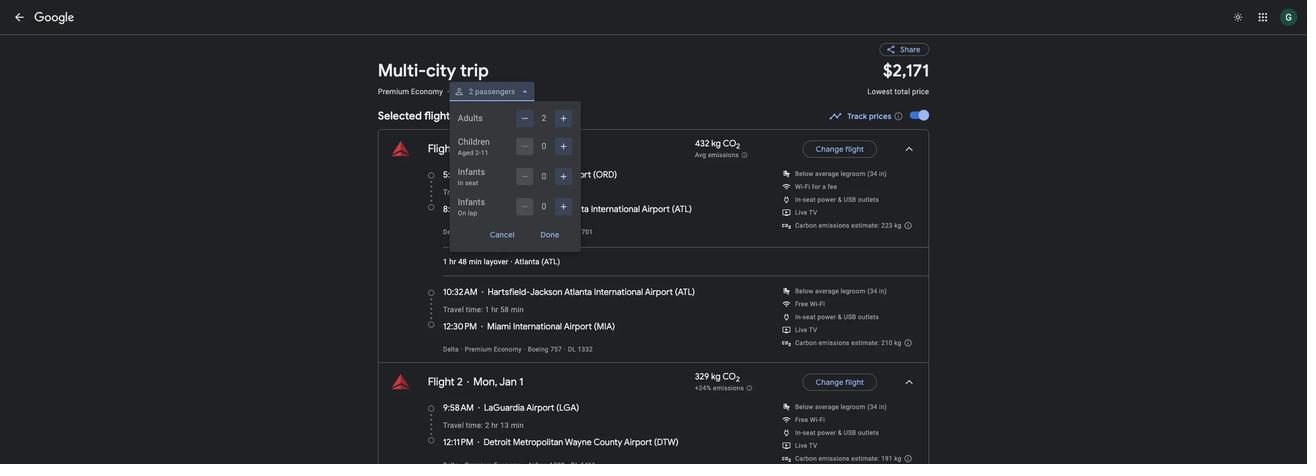 Task type: vqa. For each thing, say whether or not it's contained in the screenshot.
a
yes



Task type: describe. For each thing, give the bounding box(es) containing it.
hr left 48 on the bottom of the page
[[450, 257, 456, 266]]

avg
[[695, 151, 707, 159]]

2 live tv from the top
[[795, 326, 818, 334]]

(ord)
[[593, 170, 617, 180]]

emissions for (mia)
[[819, 339, 850, 347]]

flight 1
[[428, 142, 461, 156]]

track prices
[[848, 111, 892, 121]]

number of passengers dialog
[[449, 101, 581, 252]]

travel for 9:58 am
[[443, 421, 464, 430]]

carbon emissions estimate: 191 kg
[[795, 455, 902, 463]]

2171 us dollars element
[[883, 60, 930, 82]]

wayne
[[565, 437, 592, 448]]

2 average from the top
[[816, 288, 839, 295]]

loading results progress bar
[[0, 34, 1308, 37]]

flight for flight 2
[[428, 375, 455, 389]]

change flight for 20
[[816, 144, 864, 154]]

a
[[823, 183, 826, 191]]

wed,
[[472, 142, 497, 156]]

+24% emissions
[[695, 385, 744, 392]]

(34 for (atl)
[[868, 170, 878, 178]]

usb for (atl)
[[844, 196, 857, 204]]

fi for (lga)
[[820, 416, 825, 424]]

cancel button
[[477, 226, 528, 243]]

carbon emissions estimate: 223 kg
[[795, 222, 902, 229]]

carbon for (atl)
[[795, 222, 817, 229]]

Departure time: 5:41 AM. text field
[[443, 170, 473, 180]]

min for laguardia
[[511, 421, 524, 430]]

2 inside the '432 kg co 2'
[[737, 142, 740, 151]]

children
[[458, 137, 490, 147]]

premium for 5:41 am
[[465, 228, 492, 236]]

change for 1
[[816, 378, 844, 387]]

travel for 5:41 am
[[443, 188, 464, 197]]

in- for (atl)
[[795, 196, 803, 204]]

seat for laguardia airport (lga)
[[803, 429, 816, 437]]

average for (atl)
[[816, 170, 839, 178]]

travel time: 1 hr 58 min
[[443, 305, 524, 314]]

2 inside popup button
[[469, 87, 473, 96]]

below average legroom (34 in) for (atl)
[[795, 170, 887, 178]]

estimate: for (dtw)
[[852, 455, 880, 463]]

191
[[882, 455, 893, 463]]

wed, dec 20
[[472, 142, 534, 156]]

premium for 10:32 am
[[465, 346, 492, 353]]

2 legroom from the top
[[841, 288, 866, 295]]

free wi-fi for (dtw)
[[795, 416, 825, 424]]

hartsfield-jackson atlanta international airport (atl) for 10:32 am
[[488, 287, 695, 298]]

0 vertical spatial economy
[[411, 87, 443, 96]]

international down 20
[[512, 170, 561, 180]]

2 power from the top
[[818, 313, 836, 321]]

2 live from the top
[[795, 326, 808, 334]]

2 boeing from the top
[[528, 346, 549, 353]]

below average legroom (34 in) for (dtw)
[[795, 403, 887, 411]]

laguardia airport (lga)
[[484, 403, 579, 414]]

210
[[882, 339, 893, 347]]

share button
[[880, 43, 930, 56]]

tv for (dtw)
[[809, 442, 818, 450]]

list containing flight 1
[[379, 130, 929, 464]]

0 for infants on lap
[[542, 201, 547, 212]]

dl 1332
[[568, 346, 593, 353]]

emissions down the '432 kg co 2'
[[708, 151, 739, 159]]

economy for 10:32 am
[[494, 346, 522, 353]]

aged
[[458, 149, 474, 157]]

kg for (mia)
[[895, 339, 902, 347]]

miami
[[487, 322, 511, 332]]

delta for 8:44 am
[[443, 228, 459, 236]]

detroit metropolitan wayne county airport (dtw)
[[484, 437, 679, 448]]

done button
[[528, 226, 572, 243]]

3
[[500, 188, 505, 197]]

2 in) from the top
[[879, 288, 887, 295]]

0 for children aged 2-11
[[542, 141, 547, 151]]

infants for infants in seat
[[458, 167, 485, 177]]

cancel
[[490, 230, 515, 240]]

premium economy for 5:41 am
[[465, 228, 522, 236]]

in
[[458, 179, 464, 187]]

atlanta for 10:32 am
[[565, 287, 592, 298]]

2 (34 from the top
[[868, 288, 878, 295]]

none text field containing $2,171
[[868, 60, 930, 106]]

lowest
[[868, 87, 893, 96]]

international up (mia)
[[594, 287, 643, 298]]

carbon emissions estimate: 223 kilograms element
[[795, 222, 902, 229]]

live tv for (atl)
[[795, 209, 818, 216]]

329 kg co 2
[[695, 372, 740, 384]]

2 inside number of passengers dialog
[[542, 113, 547, 123]]

$2,171
[[883, 60, 930, 82]]

carbon emissions estimate: 191 kilograms element
[[795, 455, 902, 463]]

travel for 10:32 am
[[443, 305, 464, 314]]

city
[[426, 60, 456, 82]]

$2,171 lowest total price
[[868, 60, 930, 96]]

1 right the jan
[[519, 375, 524, 389]]

2 757 from the top
[[551, 346, 562, 353]]

infants on lap
[[458, 197, 485, 217]]

o'hare international airport (ord)
[[483, 170, 617, 180]]

kg for (atl)
[[895, 222, 902, 229]]

329
[[695, 372, 709, 382]]

in) for (atl)
[[879, 170, 887, 178]]

min for hartsfield-
[[511, 305, 524, 314]]

on
[[458, 209, 466, 217]]

Arrival time: 8:44 AM. text field
[[443, 204, 475, 215]]

1 vertical spatial  image
[[467, 376, 469, 389]]

1 vertical spatial (atl)
[[542, 257, 560, 266]]

Multi-city trip text field
[[378, 60, 855, 82]]

432 kg co 2
[[695, 138, 740, 151]]

flights
[[424, 109, 456, 123]]

wi- for hartsfield-jackson atlanta international airport (atl)
[[810, 301, 820, 308]]

hartsfield- for 10:32 am
[[488, 287, 530, 298]]

metropolitan
[[513, 437, 564, 448]]

mon,
[[473, 375, 498, 389]]

selected flights
[[378, 109, 456, 123]]

hartsfield-jackson atlanta international airport (atl) for 8:44 am
[[485, 204, 692, 215]]

time: for 8:44 am
[[466, 188, 483, 197]]

2 passengers button
[[449, 79, 535, 104]]

below for (dtw)
[[795, 403, 814, 411]]

5:41 am
[[443, 170, 473, 180]]

in- for (dtw)
[[795, 429, 803, 437]]

economy for 5:41 am
[[494, 228, 522, 236]]

emissions down 329 kg co 2
[[713, 385, 744, 392]]

go back image
[[13, 11, 26, 24]]

carbon for (dtw)
[[795, 455, 817, 463]]

children aged 2-11
[[458, 137, 490, 157]]

laguardia
[[484, 403, 525, 414]]

(atl) for 8:44 am
[[672, 204, 692, 215]]

kg for (dtw)
[[895, 455, 902, 463]]

time: for 12:30 pm
[[466, 305, 483, 314]]

(lga)
[[557, 403, 579, 414]]

12:30 pm
[[443, 322, 477, 332]]

average for (dtw)
[[816, 403, 839, 411]]

58
[[500, 305, 509, 314]]

2 tv from the top
[[809, 326, 818, 334]]

passengers
[[475, 87, 515, 96]]

trip
[[460, 60, 489, 82]]

10:32 am
[[443, 287, 478, 298]]

change flight for 1
[[816, 378, 864, 387]]

2 outlets from the top
[[858, 313, 879, 321]]

hr for 10:32 am
[[491, 305, 498, 314]]

flight for mon, jan 1
[[846, 378, 864, 387]]

infants in seat
[[458, 167, 485, 187]]

mon, jan 1
[[473, 375, 524, 389]]

9:58 am
[[443, 403, 474, 414]]

in-seat power & usb outlets for (atl)
[[795, 196, 879, 204]]

Departure time: 10:32 AM. text field
[[443, 287, 478, 298]]

0 vertical spatial premium
[[378, 87, 409, 96]]

2 in-seat power & usb outlets from the top
[[795, 313, 879, 321]]

0 vertical spatial wi-
[[795, 183, 805, 191]]

0 for infants in seat
[[542, 171, 547, 181]]

dec
[[499, 142, 519, 156]]

track
[[848, 111, 867, 121]]

infants for infants on lap
[[458, 197, 485, 207]]

in-seat power & usb outlets for (dtw)
[[795, 429, 879, 437]]

travel time: 2 hr 13 min
[[443, 421, 524, 430]]

12:11 pm
[[443, 437, 474, 448]]

detroit
[[484, 437, 511, 448]]

2 below from the top
[[795, 288, 814, 295]]

below for (atl)
[[795, 170, 814, 178]]

carbon emissions estimate: 210 kg
[[795, 339, 902, 347]]

international right miami
[[513, 322, 562, 332]]

jan
[[499, 375, 517, 389]]

Departure time: 9:58 AM. text field
[[443, 403, 474, 414]]

hartsfield- for 8:44 am
[[485, 204, 527, 215]]

2 boeing 757 from the top
[[528, 346, 562, 353]]

miami international airport (mia)
[[487, 322, 615, 332]]

selected
[[378, 109, 422, 123]]

time: for 12:11 pm
[[466, 421, 483, 430]]

carbon emissions estimate: 210 kilograms element
[[795, 339, 902, 347]]

dl 1701
[[568, 228, 593, 236]]

0 vertical spatial fi
[[805, 183, 810, 191]]

lap
[[468, 209, 477, 217]]



Task type: locate. For each thing, give the bounding box(es) containing it.
1 carbon from the top
[[795, 222, 817, 229]]

live up carbon emissions estimate: 191 kilograms "element"
[[795, 442, 808, 450]]

travel
[[443, 188, 464, 197], [443, 305, 464, 314], [443, 421, 464, 430]]

change flight button for mon, jan 1
[[803, 369, 877, 395]]

2 delta from the top
[[443, 346, 459, 353]]

change flight
[[816, 144, 864, 154], [816, 378, 864, 387]]

2 carbon from the top
[[795, 339, 817, 347]]

0 vertical spatial below average legroom (34 in)
[[795, 170, 887, 178]]

min right 58
[[511, 305, 524, 314]]

for
[[812, 183, 821, 191]]

1 vertical spatial average
[[816, 288, 839, 295]]

co up avg emissions
[[723, 138, 737, 149]]

2 vertical spatial below average legroom (34 in)
[[795, 403, 887, 411]]

adults
[[458, 113, 483, 123]]

 image down the metropolitan
[[524, 462, 526, 464]]

flight 2
[[428, 375, 463, 389]]

3 carbon from the top
[[795, 455, 817, 463]]

2 vertical spatial average
[[816, 403, 839, 411]]

1 in-seat power & usb outlets from the top
[[795, 196, 879, 204]]

2 time: from the top
[[466, 305, 483, 314]]

1 757 from the top
[[551, 228, 562, 236]]

2 vertical spatial fi
[[820, 416, 825, 424]]

2 vertical spatial economy
[[494, 346, 522, 353]]

8:44 am
[[443, 204, 475, 215]]

Arrival time: 12:11 PM. text field
[[443, 437, 474, 448]]

13
[[500, 421, 509, 430]]

1 vertical spatial in-
[[795, 313, 803, 321]]

0 vertical spatial change flight
[[816, 144, 864, 154]]

2 travel from the top
[[443, 305, 464, 314]]

in-seat power & usb outlets up carbon emissions estimate: 191 kilograms "element"
[[795, 429, 879, 437]]

1 vertical spatial change flight button
[[803, 369, 877, 395]]

in-seat power & usb outlets
[[795, 196, 879, 204], [795, 313, 879, 321], [795, 429, 879, 437]]

live tv for (dtw)
[[795, 442, 818, 450]]

estimate: for (atl)
[[852, 222, 880, 229]]

in) up "210"
[[879, 288, 887, 295]]

2 passengers
[[469, 87, 515, 96]]

in) up 223
[[879, 170, 887, 178]]

0 vertical spatial boeing
[[528, 228, 549, 236]]

1 time: from the top
[[466, 188, 483, 197]]

0 vertical spatial delta
[[443, 228, 459, 236]]

0 vertical spatial co
[[723, 138, 737, 149]]

min right 13
[[511, 421, 524, 430]]

premium down the 'lap'
[[465, 228, 492, 236]]

flight up departure time: 9:58 am. text box
[[428, 375, 455, 389]]

kg right 223
[[895, 222, 902, 229]]

 image for hr
[[511, 257, 513, 266]]

delta
[[443, 228, 459, 236], [443, 346, 459, 353]]

economy down multi-city trip
[[411, 87, 443, 96]]

tv down wi-fi for a fee
[[809, 209, 818, 216]]

0 vertical spatial jackson
[[527, 204, 560, 215]]

change flight button for wed, dec 20
[[803, 136, 877, 162]]

None text field
[[868, 60, 930, 106]]

hartsfield-jackson atlanta international airport (atl) up (mia)
[[488, 287, 695, 298]]

& up the carbon emissions estimate: 191 kg
[[838, 429, 842, 437]]

1 change flight button from the top
[[803, 136, 877, 162]]

2 vertical spatial outlets
[[858, 429, 879, 437]]

jackson for 8:44 am
[[527, 204, 560, 215]]

usb
[[844, 196, 857, 204], [844, 313, 857, 321], [844, 429, 857, 437]]

2-
[[475, 149, 481, 157]]

prices
[[869, 111, 892, 121]]

change up fee
[[816, 144, 844, 154]]

free wi-fi for (mia)
[[795, 301, 825, 308]]

seat for hartsfield-jackson atlanta international airport (atl)
[[803, 313, 816, 321]]

outlets
[[858, 196, 879, 204], [858, 313, 879, 321], [858, 429, 879, 437]]

& for (atl)
[[838, 196, 842, 204]]

1 vertical spatial (34
[[868, 288, 878, 295]]

1 vertical spatial hartsfield-jackson atlanta international airport (atl)
[[488, 287, 695, 298]]

3 in-seat power & usb outlets from the top
[[795, 429, 879, 437]]

(dtw)
[[654, 437, 679, 448]]

change appearance image
[[1226, 4, 1252, 30]]

1 vertical spatial economy
[[494, 228, 522, 236]]

& up carbon emissions estimate: 210 kilograms element
[[838, 313, 842, 321]]

0 vertical spatial carbon
[[795, 222, 817, 229]]

2 flight from the top
[[846, 378, 864, 387]]

legroom up carbon emissions estimate: 191 kilograms "element"
[[841, 403, 866, 411]]

emissions left "210"
[[819, 339, 850, 347]]

outlets up carbon emissions estimate: 191 kilograms "element"
[[858, 429, 879, 437]]

tv up 'carbon emissions estimate: 210 kg'
[[809, 326, 818, 334]]

time: down 10:32 am 'text box'
[[466, 305, 483, 314]]

1 vertical spatial premium economy
[[465, 228, 522, 236]]

live tv up 'carbon emissions estimate: 210 kg'
[[795, 326, 818, 334]]

2 0 from the top
[[542, 171, 547, 181]]

hr left 58
[[491, 305, 498, 314]]

3 in) from the top
[[879, 403, 887, 411]]

 image for hartsfield-
[[524, 346, 526, 353]]

time: down 9:58 am
[[466, 421, 483, 430]]

2 vertical spatial in-
[[795, 429, 803, 437]]

2 vertical spatial  image
[[511, 257, 513, 266]]

legroom for (atl)
[[841, 170, 866, 178]]

usb up the carbon emissions estimate: 191 kg
[[844, 429, 857, 437]]

1 vertical spatial estimate:
[[852, 339, 880, 347]]

multi-city trip
[[378, 60, 489, 82]]

1 vertical spatial legroom
[[841, 288, 866, 295]]

 image down city
[[447, 87, 449, 96]]

0 vertical spatial flight
[[428, 142, 455, 156]]

0 vertical spatial hartsfield-jackson atlanta international airport (atl)
[[485, 204, 692, 215]]

757
[[551, 228, 562, 236], [551, 346, 562, 353]]

carbon
[[795, 222, 817, 229], [795, 339, 817, 347], [795, 455, 817, 463]]

travel down 'in'
[[443, 188, 464, 197]]

 image for laguardia
[[524, 462, 526, 464]]

2 estimate: from the top
[[852, 339, 880, 347]]

2 free wi-fi from the top
[[795, 416, 825, 424]]

1 left 48 on the bottom of the page
[[443, 257, 448, 266]]

seat right 'in'
[[465, 179, 479, 187]]

in-seat power & usb outlets up 'carbon emissions estimate: 210 kg'
[[795, 313, 879, 321]]

usb for (dtw)
[[844, 429, 857, 437]]

estimate: left 223
[[852, 222, 880, 229]]

tv
[[809, 209, 818, 216], [809, 326, 818, 334], [809, 442, 818, 450]]

international
[[512, 170, 561, 180], [591, 204, 640, 215], [594, 287, 643, 298], [513, 322, 562, 332]]

48
[[458, 257, 467, 266]]

emissions left 191
[[819, 455, 850, 463]]

main content containing multi-city trip
[[378, 34, 937, 464]]

2 change flight from the top
[[816, 378, 864, 387]]

below average legroom (34 in)
[[795, 170, 887, 178], [795, 288, 887, 295], [795, 403, 887, 411]]

fi up 'carbon emissions estimate: 210 kg'
[[820, 301, 825, 308]]

wi-fi for a fee
[[795, 183, 838, 191]]

fee
[[828, 183, 838, 191]]

jackson down atlanta (atl) at the left
[[530, 287, 563, 298]]

3 below from the top
[[795, 403, 814, 411]]

flight for flight 1
[[428, 142, 455, 156]]

1 vertical spatial live tv
[[795, 326, 818, 334]]

2 vertical spatial premium
[[465, 346, 492, 353]]

estimate:
[[852, 222, 880, 229], [852, 339, 880, 347], [852, 455, 880, 463]]

travel up '12:11 pm' at the bottom left
[[443, 421, 464, 430]]

1 outlets from the top
[[858, 196, 879, 204]]

seat up carbon emissions estimate: 191 kilograms "element"
[[803, 429, 816, 437]]

live down wi-fi for a fee
[[795, 209, 808, 216]]

1 vertical spatial delta
[[443, 346, 459, 353]]

1 below from the top
[[795, 170, 814, 178]]

2
[[469, 87, 473, 96], [542, 113, 547, 123], [737, 142, 740, 151], [485, 188, 490, 197], [736, 375, 740, 384], [457, 375, 463, 389], [485, 421, 490, 430]]

layover
[[484, 257, 509, 266]]

min right 48 on the bottom of the page
[[469, 257, 482, 266]]

co
[[723, 138, 737, 149], [723, 372, 736, 382]]

change flight button down 'carbon emissions estimate: 210 kg'
[[803, 369, 877, 395]]

1 average from the top
[[816, 170, 839, 178]]

jackson for 10:32 am
[[530, 287, 563, 298]]

1 free from the top
[[795, 301, 809, 308]]

3 0 from the top
[[542, 201, 547, 212]]

in)
[[879, 170, 887, 178], [879, 288, 887, 295], [879, 403, 887, 411]]

hr for 5:41 am
[[491, 188, 498, 197]]

premium economy
[[378, 87, 443, 96], [465, 228, 522, 236], [465, 346, 522, 353]]

1 left 58
[[485, 305, 490, 314]]

432
[[695, 138, 710, 149]]

average
[[816, 170, 839, 178], [816, 288, 839, 295], [816, 403, 839, 411]]

change flight button down track
[[803, 136, 877, 162]]

(34
[[868, 170, 878, 178], [868, 288, 878, 295], [868, 403, 878, 411]]

2 vertical spatial tv
[[809, 442, 818, 450]]

2 vertical spatial  image
[[524, 462, 526, 464]]

1 vertical spatial below
[[795, 288, 814, 295]]

emissions for (atl)
[[819, 222, 850, 229]]

2 inside 329 kg co 2
[[736, 375, 740, 384]]

atlanta
[[561, 204, 589, 215], [515, 257, 540, 266], [565, 287, 592, 298]]

0 vertical spatial average
[[816, 170, 839, 178]]

0 vertical spatial (atl)
[[672, 204, 692, 215]]

seat
[[465, 179, 479, 187], [803, 196, 816, 204], [803, 313, 816, 321], [803, 429, 816, 437]]

flight for wed, dec 20
[[846, 144, 864, 154]]

atlanta up miami international airport (mia)
[[565, 287, 592, 298]]

1 flight from the top
[[846, 144, 864, 154]]

o'hare
[[483, 170, 510, 180]]

2 infants from the top
[[458, 197, 485, 207]]

1 flight from the top
[[428, 142, 455, 156]]

boeing 757
[[528, 228, 562, 236], [528, 346, 562, 353]]

estimate: left "210"
[[852, 339, 880, 347]]

1 vertical spatial usb
[[844, 313, 857, 321]]

0 vertical spatial 757
[[551, 228, 562, 236]]

estimate: left 191
[[852, 455, 880, 463]]

below average legroom (34 in) up carbon emissions estimate: 191 kilograms "element"
[[795, 403, 887, 411]]

1 free wi-fi from the top
[[795, 301, 825, 308]]

(mia)
[[594, 322, 615, 332]]

wi- for laguardia airport (lga)
[[810, 416, 820, 424]]

seat for o'hare international airport (ord)
[[803, 196, 816, 204]]

3 & from the top
[[838, 429, 842, 437]]

1 hr 48 min layover
[[443, 257, 509, 266]]

below average legroom (34 in) up fee
[[795, 170, 887, 178]]

1 vertical spatial  image
[[466, 143, 468, 156]]

main content
[[378, 34, 937, 464]]

atlanta up dl 1701
[[561, 204, 589, 215]]

1 travel from the top
[[443, 188, 464, 197]]

1 vertical spatial wi-
[[810, 301, 820, 308]]

0 vertical spatial  image
[[524, 346, 526, 353]]

11
[[481, 149, 489, 157]]

hr left 13
[[491, 421, 498, 430]]

2 vertical spatial wi-
[[810, 416, 820, 424]]

1 legroom from the top
[[841, 170, 866, 178]]

hartsfield-
[[485, 204, 527, 215], [488, 287, 530, 298]]

(34 for (dtw)
[[868, 403, 878, 411]]

2 vertical spatial legroom
[[841, 403, 866, 411]]

travel time: 2 hr 3 min
[[443, 188, 520, 197]]

co inside 329 kg co 2
[[723, 372, 736, 382]]

3 usb from the top
[[844, 429, 857, 437]]

2 in- from the top
[[795, 313, 803, 321]]

0 vertical spatial infants
[[458, 167, 485, 177]]

1 live from the top
[[795, 209, 808, 216]]

0 vertical spatial below
[[795, 170, 814, 178]]

1 vertical spatial outlets
[[858, 313, 879, 321]]

0 vertical spatial time:
[[466, 188, 483, 197]]

1 infants from the top
[[458, 167, 485, 177]]

premium down 'arrival time: 12:30 pm.' text box
[[465, 346, 492, 353]]

2 vertical spatial (34
[[868, 403, 878, 411]]

0 vertical spatial in-
[[795, 196, 803, 204]]

 image left mon, at the left bottom
[[467, 376, 469, 389]]

2 vertical spatial atlanta
[[565, 287, 592, 298]]

 image left the 2-
[[466, 143, 468, 156]]

2 & from the top
[[838, 313, 842, 321]]

20
[[521, 142, 534, 156]]

1 vertical spatial change flight
[[816, 378, 864, 387]]

1 0 from the top
[[542, 141, 547, 151]]

kg up +24% emissions
[[711, 372, 721, 382]]

multi-
[[378, 60, 426, 82]]

premium economy down miami
[[465, 346, 522, 353]]

premium down multi-
[[378, 87, 409, 96]]

3 travel from the top
[[443, 421, 464, 430]]

0 vertical spatial hartsfield-
[[485, 204, 527, 215]]

223
[[882, 222, 893, 229]]

flight left aged at the top of page
[[428, 142, 455, 156]]

emissions down fee
[[819, 222, 850, 229]]

list
[[379, 130, 929, 464]]

1 power from the top
[[818, 196, 836, 204]]

0 vertical spatial atlanta
[[561, 204, 589, 215]]

2 change from the top
[[816, 378, 844, 387]]

0 vertical spatial free wi-fi
[[795, 301, 825, 308]]

3 below average legroom (34 in) from the top
[[795, 403, 887, 411]]

min for o'hare
[[507, 188, 520, 197]]

1 (34 from the top
[[868, 170, 878, 178]]

delta for 12:30 pm
[[443, 346, 459, 353]]

0 vertical spatial estimate:
[[852, 222, 880, 229]]

1 vertical spatial tv
[[809, 326, 818, 334]]

1 vertical spatial in)
[[879, 288, 887, 295]]

1 horizontal spatial  image
[[466, 143, 468, 156]]

3 outlets from the top
[[858, 429, 879, 437]]

1 below average legroom (34 in) from the top
[[795, 170, 887, 178]]

1 vertical spatial infants
[[458, 197, 485, 207]]

infants
[[458, 167, 485, 177], [458, 197, 485, 207]]

3 average from the top
[[816, 403, 839, 411]]

0 vertical spatial 0
[[542, 141, 547, 151]]

economy up layover
[[494, 228, 522, 236]]

2 vertical spatial travel
[[443, 421, 464, 430]]

0 vertical spatial power
[[818, 196, 836, 204]]

legroom up carbon emissions estimate: 223 kg
[[841, 170, 866, 178]]

2 free from the top
[[795, 416, 809, 424]]

done
[[540, 230, 559, 240]]

live for (dtw)
[[795, 442, 808, 450]]

flight down carbon emissions estimate: 210 kilograms element
[[846, 378, 864, 387]]

boeing
[[528, 228, 549, 236], [528, 346, 549, 353]]

outlets for (atl)
[[858, 196, 879, 204]]

3 live from the top
[[795, 442, 808, 450]]

premium
[[378, 87, 409, 96], [465, 228, 492, 236], [465, 346, 492, 353]]

1 boeing from the top
[[528, 228, 549, 236]]

price
[[912, 87, 930, 96]]

below
[[795, 170, 814, 178], [795, 288, 814, 295], [795, 403, 814, 411]]

1 vertical spatial change
[[816, 378, 844, 387]]

seat inside infants in seat
[[465, 179, 479, 187]]

infants up the 'lap'
[[458, 197, 485, 207]]

1 vertical spatial live
[[795, 326, 808, 334]]

fi for (atl)
[[820, 301, 825, 308]]

premium economy for 10:32 am
[[465, 346, 522, 353]]

1 vertical spatial co
[[723, 372, 736, 382]]

free for miami international airport (mia)
[[795, 301, 809, 308]]

3 live tv from the top
[[795, 442, 818, 450]]

in) for (dtw)
[[879, 403, 887, 411]]

power for (atl)
[[818, 196, 836, 204]]

co for 1
[[723, 372, 736, 382]]

free wi-fi
[[795, 301, 825, 308], [795, 416, 825, 424]]

0 vertical spatial  image
[[447, 87, 449, 96]]

& up carbon emissions estimate: 223 kg
[[838, 196, 842, 204]]

seat up 'carbon emissions estimate: 210 kg'
[[803, 313, 816, 321]]

0 vertical spatial in)
[[879, 170, 887, 178]]

3 (34 from the top
[[868, 403, 878, 411]]

tv for (atl)
[[809, 209, 818, 216]]

2 change flight button from the top
[[803, 369, 877, 395]]

1 vertical spatial jackson
[[530, 287, 563, 298]]

share
[[901, 45, 921, 54]]

3 power from the top
[[818, 429, 836, 437]]

below average legroom (34 in) up 'carbon emissions estimate: 210 kg'
[[795, 288, 887, 295]]

flight down track
[[846, 144, 864, 154]]

2 vertical spatial below
[[795, 403, 814, 411]]

outlets up 'carbon emissions estimate: 210 kg'
[[858, 313, 879, 321]]

min right 3
[[507, 188, 520, 197]]

jackson
[[527, 204, 560, 215], [530, 287, 563, 298]]

learn more about tracked prices image
[[894, 111, 904, 121]]

0 vertical spatial (34
[[868, 170, 878, 178]]

international down the (ord)
[[591, 204, 640, 215]]

1 vertical spatial below average legroom (34 in)
[[795, 288, 887, 295]]

1 delta from the top
[[443, 228, 459, 236]]

2 co from the top
[[723, 372, 736, 382]]

 image
[[524, 346, 526, 353], [467, 376, 469, 389], [524, 462, 526, 464]]

0 vertical spatial tv
[[809, 209, 818, 216]]

+24%
[[695, 385, 712, 392]]

2 vertical spatial live tv
[[795, 442, 818, 450]]

2 flight from the top
[[428, 375, 455, 389]]

power
[[818, 196, 836, 204], [818, 313, 836, 321], [818, 429, 836, 437]]

county
[[594, 437, 623, 448]]

seat down wi-fi for a fee
[[803, 196, 816, 204]]

 image for economy
[[447, 87, 449, 96]]

power down the a
[[818, 196, 836, 204]]

1 vertical spatial travel
[[443, 305, 464, 314]]

3 estimate: from the top
[[852, 455, 880, 463]]

atlanta (atl)
[[515, 257, 560, 266]]

0 vertical spatial travel
[[443, 188, 464, 197]]

legroom for (dtw)
[[841, 403, 866, 411]]

outlets up carbon emissions estimate: 223 kilograms "element"
[[858, 196, 879, 204]]

1 & from the top
[[838, 196, 842, 204]]

0 vertical spatial outlets
[[858, 196, 879, 204]]

hartsfield- down 3
[[485, 204, 527, 215]]

2 vertical spatial (atl)
[[675, 287, 695, 298]]

avg emissions
[[695, 151, 739, 159]]

kg inside 329 kg co 2
[[711, 372, 721, 382]]

& for (dtw)
[[838, 429, 842, 437]]

1 in) from the top
[[879, 170, 887, 178]]

0 vertical spatial live
[[795, 209, 808, 216]]

boeing down miami international airport (mia)
[[528, 346, 549, 353]]

0 vertical spatial premium economy
[[378, 87, 443, 96]]

hartsfield-jackson atlanta international airport (atl)
[[485, 204, 692, 215], [488, 287, 695, 298]]

free
[[795, 301, 809, 308], [795, 416, 809, 424]]

premium economy down multi-
[[378, 87, 443, 96]]

hr
[[491, 188, 498, 197], [450, 257, 456, 266], [491, 305, 498, 314], [491, 421, 498, 430]]

2 vertical spatial usb
[[844, 429, 857, 437]]

2 vertical spatial &
[[838, 429, 842, 437]]

co up +24% emissions
[[723, 372, 736, 382]]

emissions for (dtw)
[[819, 455, 850, 463]]

live for (atl)
[[795, 209, 808, 216]]

co inside the '432 kg co 2'
[[723, 138, 737, 149]]

atlanta for 8:44 am
[[561, 204, 589, 215]]

delta down "12:30 pm"
[[443, 346, 459, 353]]

fi left "for"
[[805, 183, 810, 191]]

1 vertical spatial flight
[[846, 378, 864, 387]]

infants up 'in'
[[458, 167, 485, 177]]

live up 'carbon emissions estimate: 210 kg'
[[795, 326, 808, 334]]

(atl) for 10:32 am
[[675, 287, 695, 298]]

travel up 'arrival time: 12:30 pm.' text box
[[443, 305, 464, 314]]

wi- up 'carbon emissions estimate: 210 kg'
[[810, 301, 820, 308]]

hr for 9:58 am
[[491, 421, 498, 430]]

2 vertical spatial 0
[[542, 201, 547, 212]]

1 change from the top
[[816, 144, 844, 154]]

legroom
[[841, 170, 866, 178], [841, 288, 866, 295], [841, 403, 866, 411]]

hr left 3
[[491, 188, 498, 197]]

1 left the 2-
[[457, 142, 461, 156]]

change flight button
[[803, 136, 877, 162], [803, 369, 877, 395]]

0 vertical spatial change
[[816, 144, 844, 154]]

live tv up carbon emissions estimate: 191 kilograms "element"
[[795, 442, 818, 450]]

3 in- from the top
[[795, 429, 803, 437]]

airport
[[563, 170, 591, 180], [642, 204, 670, 215], [645, 287, 673, 298], [564, 322, 592, 332], [527, 403, 555, 414], [624, 437, 652, 448]]

0 horizontal spatial  image
[[447, 87, 449, 96]]

hartsfield-jackson atlanta international airport (atl) up dl 1701
[[485, 204, 692, 215]]

 image
[[447, 87, 449, 96], [466, 143, 468, 156], [511, 257, 513, 266]]

1 vertical spatial free
[[795, 416, 809, 424]]

1 vertical spatial time:
[[466, 305, 483, 314]]

free for detroit metropolitan wayne county airport (dtw)
[[795, 416, 809, 424]]

economy down miami
[[494, 346, 522, 353]]

0
[[542, 141, 547, 151], [542, 171, 547, 181], [542, 201, 547, 212]]

1 vertical spatial atlanta
[[515, 257, 540, 266]]

wi- up carbon emissions estimate: 191 kilograms "element"
[[810, 416, 820, 424]]

1 vertical spatial free wi-fi
[[795, 416, 825, 424]]

1 boeing 757 from the top
[[528, 228, 562, 236]]

0 vertical spatial flight
[[846, 144, 864, 154]]

1 tv from the top
[[809, 209, 818, 216]]

kg inside the '432 kg co 2'
[[712, 138, 721, 149]]

usb up carbon emissions estimate: 210 kilograms element
[[844, 313, 857, 321]]

2 usb from the top
[[844, 313, 857, 321]]

0 vertical spatial free
[[795, 301, 809, 308]]

outlets for (dtw)
[[858, 429, 879, 437]]

3 time: from the top
[[466, 421, 483, 430]]

0 vertical spatial live tv
[[795, 209, 818, 216]]

flight
[[428, 142, 455, 156], [428, 375, 455, 389]]

change for 20
[[816, 144, 844, 154]]

1 co from the top
[[723, 138, 737, 149]]

delta down the on
[[443, 228, 459, 236]]

2 below average legroom (34 in) from the top
[[795, 288, 887, 295]]

1 in- from the top
[[795, 196, 803, 204]]

Arrival time: 12:30 PM. text field
[[443, 322, 477, 332]]

total
[[895, 87, 910, 96]]

2 vertical spatial live
[[795, 442, 808, 450]]

flight
[[846, 144, 864, 154], [846, 378, 864, 387]]

0 vertical spatial &
[[838, 196, 842, 204]]

0 vertical spatial boeing 757
[[528, 228, 562, 236]]

time:
[[466, 188, 483, 197], [466, 305, 483, 314], [466, 421, 483, 430]]

1 vertical spatial &
[[838, 313, 842, 321]]

1 vertical spatial boeing
[[528, 346, 549, 353]]

economy
[[411, 87, 443, 96], [494, 228, 522, 236], [494, 346, 522, 353]]

1 vertical spatial 0
[[542, 171, 547, 181]]

power up 'carbon emissions estimate: 210 kg'
[[818, 313, 836, 321]]

power for (dtw)
[[818, 429, 836, 437]]

min
[[507, 188, 520, 197], [469, 257, 482, 266], [511, 305, 524, 314], [511, 421, 524, 430]]

jackson up done
[[527, 204, 560, 215]]

1 vertical spatial fi
[[820, 301, 825, 308]]

3 tv from the top
[[809, 442, 818, 450]]

 image right layover
[[511, 257, 513, 266]]

3 legroom from the top
[[841, 403, 866, 411]]

boeing 757 up atlanta (atl) at the left
[[528, 228, 562, 236]]

1 estimate: from the top
[[852, 222, 880, 229]]

1 usb from the top
[[844, 196, 857, 204]]

atlanta right layover
[[515, 257, 540, 266]]

change flight down track
[[816, 144, 864, 154]]

premium economy down the 'lap'
[[465, 228, 522, 236]]

0 vertical spatial usb
[[844, 196, 857, 204]]

co for 20
[[723, 138, 737, 149]]

1 change flight from the top
[[816, 144, 864, 154]]

1 live tv from the top
[[795, 209, 818, 216]]



